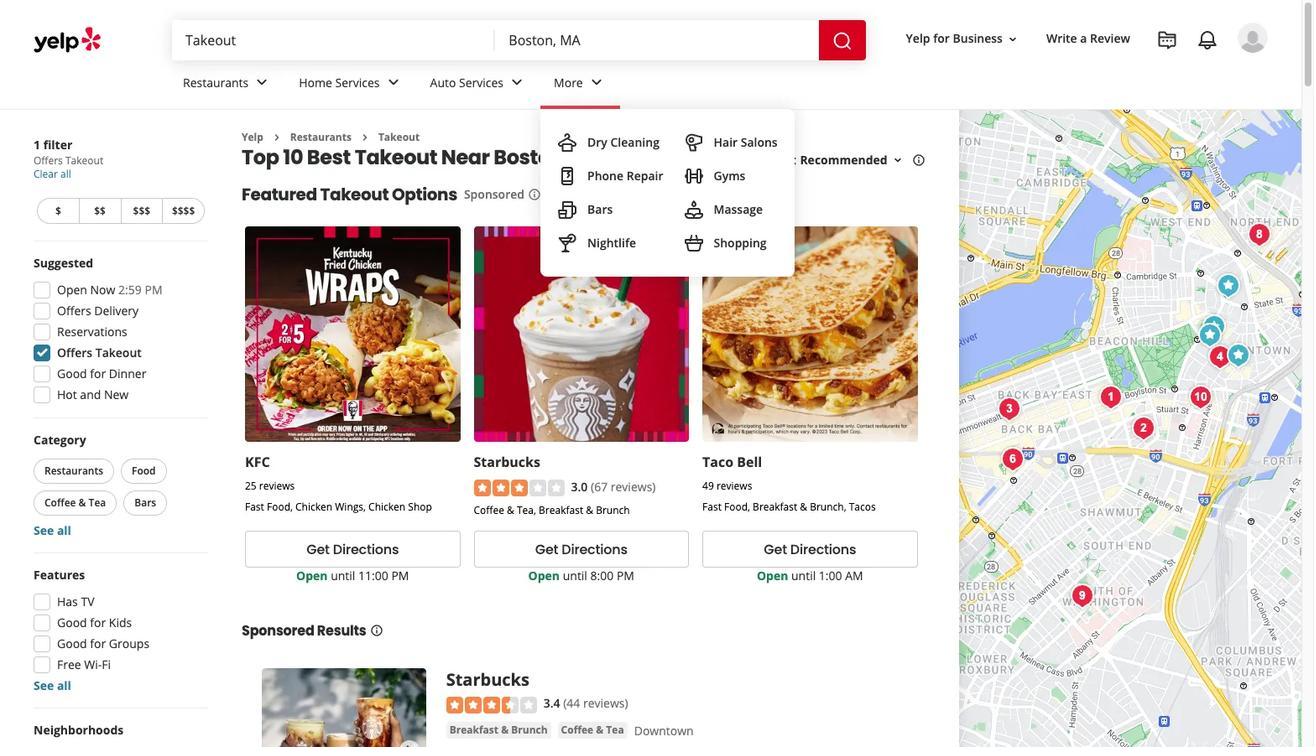 Task type: describe. For each thing, give the bounding box(es) containing it.
food, inside the taco bell 49 reviews fast food, breakfast & brunch, tacos
[[724, 500, 750, 514]]

24 gyms v2 image
[[684, 166, 704, 186]]

gyms
[[714, 168, 746, 184]]

& down 3.4 (44 reviews)
[[596, 723, 604, 737]]

featured
[[242, 183, 317, 207]]

24 shopping v2 image
[[684, 233, 704, 253]]

Find text field
[[185, 31, 482, 50]]

24 chevron down v2 image
[[586, 73, 607, 93]]

until for taco bell
[[791, 568, 816, 584]]

3.0 (67 reviews)
[[571, 479, 656, 495]]

breakfast & brunch link
[[446, 722, 551, 739]]

good for good for dinner
[[57, 366, 87, 382]]

open until 8:00 pm
[[528, 568, 634, 584]]

& down the (67 in the left bottom of the page
[[586, 504, 593, 518]]

breakfast inside the taco bell 49 reviews fast food, breakfast & brunch, tacos
[[753, 500, 797, 514]]

3 star rating image
[[474, 480, 564, 497]]

taco bell 49 reviews fast food, breakfast & brunch, tacos
[[702, 453, 876, 514]]

offers for offers delivery
[[57, 303, 91, 319]]

get directions for kfc
[[307, 540, 399, 560]]

yelp for business
[[906, 31, 1003, 47]]

massage link
[[677, 193, 784, 227]]

24 chevron down v2 image for auto services
[[507, 73, 527, 93]]

10
[[283, 144, 303, 172]]

breakfast & brunch button
[[446, 722, 551, 739]]

1
[[34, 137, 40, 153]]

massage
[[714, 201, 763, 217]]

group containing features
[[29, 567, 208, 695]]

(44
[[563, 696, 580, 712]]

kfc 25 reviews fast food, chicken wings, chicken shop
[[245, 453, 432, 514]]

3.4 star rating image
[[446, 697, 537, 714]]

search image
[[832, 31, 852, 51]]

good for groups
[[57, 636, 149, 652]]

directions for taco
[[790, 540, 856, 560]]

get for kfc
[[307, 540, 330, 560]]

$$$ button
[[120, 198, 162, 224]]

shop
[[408, 500, 432, 514]]

offers delivery
[[57, 303, 139, 319]]

until for kfc
[[331, 568, 355, 584]]

taco bell link
[[702, 453, 762, 472]]

phone
[[587, 168, 624, 184]]

hair salons
[[714, 134, 778, 150]]

0 vertical spatial starbucks link
[[474, 453, 540, 472]]

$$
[[94, 204, 106, 218]]

$$$$
[[172, 204, 195, 218]]

restaurants inside button
[[44, 464, 103, 478]]

16 info v2 image for featured takeout options
[[528, 188, 541, 202]]

24 massage v2 image
[[684, 200, 704, 220]]

open for kfc
[[296, 568, 328, 584]]

see all for category
[[34, 523, 71, 539]]

downtown
[[634, 723, 694, 739]]

1 vertical spatial restaurants
[[290, 130, 352, 144]]

brad k. image
[[1238, 23, 1268, 53]]

clear
[[34, 167, 58, 181]]

takeout link
[[378, 130, 420, 144]]

repair
[[627, 168, 663, 184]]

(67
[[591, 479, 608, 495]]

Near text field
[[509, 31, 805, 50]]

coffee & tea for right coffee & tea button
[[561, 723, 624, 737]]

mike & patty's - boston image
[[1127, 412, 1161, 446]]

shopping link
[[677, 227, 784, 260]]

cleaning
[[611, 134, 660, 150]]

taco bell image
[[1222, 339, 1255, 373]]

24 chevron down v2 image for restaurants
[[252, 73, 272, 93]]

open inside group
[[57, 282, 87, 298]]

see for features
[[34, 678, 54, 694]]

slideshow element
[[262, 669, 426, 748]]

2 chicken from the left
[[369, 500, 406, 514]]

tea,
[[517, 504, 536, 518]]

bars link
[[551, 193, 670, 227]]

groups
[[109, 636, 149, 652]]

open for taco bell
[[757, 568, 788, 584]]

free wi-fi
[[57, 657, 111, 673]]

home services
[[299, 74, 380, 90]]

dry cleaning link
[[551, 126, 670, 159]]

24 happy hour v2 image
[[557, 233, 577, 253]]

0 horizontal spatial restaurants link
[[170, 60, 286, 109]]

yelp link
[[242, 130, 263, 144]]

business
[[953, 31, 1003, 47]]

1 vertical spatial starbucks link
[[446, 669, 530, 692]]

24 salon v2 image
[[684, 133, 704, 153]]

massachusetts
[[573, 144, 728, 172]]

fi
[[102, 657, 111, 673]]

coffee & tea link
[[558, 722, 627, 739]]

get directions link for starbucks
[[474, 532, 689, 568]]

gyms link
[[677, 159, 784, 193]]

breakfast inside "button"
[[450, 723, 499, 737]]

delivery
[[94, 303, 139, 319]]

1 vertical spatial starbucks image
[[1193, 319, 1227, 352]]

0 vertical spatial starbucks image
[[1212, 269, 1245, 303]]

tea for right coffee & tea button
[[606, 723, 624, 737]]

3.4
[[544, 696, 560, 712]]

tacos
[[849, 500, 876, 514]]

good for dinner
[[57, 366, 146, 382]]

best
[[307, 144, 351, 172]]

user actions element
[[893, 21, 1292, 124]]

options
[[392, 183, 457, 207]]

restaurants inside business categories element
[[183, 74, 249, 90]]

bars inside bars button
[[134, 496, 156, 510]]

top
[[242, 144, 279, 172]]

& inside group
[[79, 496, 86, 510]]

shopping
[[714, 235, 767, 251]]

hair
[[714, 134, 738, 150]]

2:59
[[118, 282, 142, 298]]

directions for kfc
[[333, 540, 399, 560]]

1 filter offers takeout clear all
[[34, 137, 103, 181]]

dry
[[587, 134, 607, 150]]

get directions for taco bell
[[764, 540, 856, 560]]

wings,
[[335, 500, 366, 514]]

lotus test kitchen image
[[1203, 341, 1237, 374]]

category
[[34, 432, 86, 448]]

open now 2:59 pm
[[57, 282, 162, 298]]

bars inside bars link
[[587, 201, 613, 217]]

auto services
[[430, 74, 504, 90]]

neighborhoods
[[34, 723, 124, 739]]

map region
[[795, 96, 1314, 748]]

filter
[[43, 137, 72, 153]]

suggested
[[34, 255, 93, 271]]

for for dinner
[[90, 366, 106, 382]]

sponsored for sponsored
[[464, 187, 524, 203]]

offers inside 1 filter offers takeout clear all
[[34, 154, 63, 168]]

yelp for yelp for business
[[906, 31, 930, 47]]

get for taco bell
[[764, 540, 787, 560]]

for for kids
[[90, 615, 106, 631]]

notifications image
[[1198, 30, 1218, 50]]

coffee & tea, breakfast & brunch
[[474, 504, 630, 518]]

coffee & tea for coffee & tea button inside the group
[[44, 496, 106, 510]]

phone repair
[[587, 168, 663, 184]]

bell
[[737, 453, 762, 472]]

top 10 best takeout near boston, massachusetts
[[242, 144, 728, 172]]

recommended
[[800, 152, 888, 168]]

kfc
[[245, 453, 270, 472]]

coffee for coffee & tea button inside the group
[[44, 496, 76, 510]]

and
[[80, 387, 101, 403]]

more
[[554, 74, 583, 90]]

auto
[[430, 74, 456, 90]]



Task type: locate. For each thing, give the bounding box(es) containing it.
open down suggested
[[57, 282, 87, 298]]

home services link
[[286, 60, 417, 109]]

tea inside group
[[89, 496, 106, 510]]

good down has tv
[[57, 615, 87, 631]]

chicken left wings,
[[295, 500, 332, 514]]

get up 'open until 11:00 pm'
[[307, 540, 330, 560]]

& down 3.4 star rating image
[[501, 723, 509, 737]]

directions up 1:00
[[790, 540, 856, 560]]

2 food, from the left
[[724, 500, 750, 514]]

1 horizontal spatial coffee & tea button
[[558, 722, 627, 739]]

3 directions from the left
[[790, 540, 856, 560]]

bars down food button
[[134, 496, 156, 510]]

auto services link
[[417, 60, 540, 109]]

3 good from the top
[[57, 636, 87, 652]]

menu
[[540, 109, 794, 277]]

& inside "button"
[[501, 723, 509, 737]]

food, down taco bell link
[[724, 500, 750, 514]]

1 horizontal spatial yelp
[[906, 31, 930, 47]]

1 horizontal spatial restaurants link
[[290, 130, 352, 144]]

hot and new
[[57, 387, 129, 403]]

get
[[307, 540, 330, 560], [535, 540, 558, 560], [764, 540, 787, 560]]

0 horizontal spatial chicken
[[295, 500, 332, 514]]

coffee
[[44, 496, 76, 510], [474, 504, 504, 518], [561, 723, 593, 737]]

reviews) up coffee & tea link
[[583, 696, 628, 712]]

sponsored for sponsored results
[[242, 622, 314, 641]]

1 vertical spatial group
[[30, 432, 208, 540]]

see all button for category
[[34, 523, 71, 539]]

food
[[132, 464, 156, 478]]

get directions link for taco bell
[[702, 532, 918, 568]]

offers up reservations
[[57, 303, 91, 319]]

restaurants link up the yelp link
[[170, 60, 286, 109]]

menu inside business categories element
[[540, 109, 794, 277]]

0 vertical spatial offers
[[34, 154, 63, 168]]

0 horizontal spatial brunch
[[511, 723, 548, 737]]

phone repair link
[[551, 159, 670, 193]]

0 vertical spatial tea
[[89, 496, 106, 510]]

49
[[702, 479, 714, 493]]

16 chevron right v2 image
[[358, 131, 372, 144]]

group
[[29, 255, 208, 409], [30, 432, 208, 540], [29, 567, 208, 695]]

tea inside coffee & tea link
[[606, 723, 624, 737]]

1 get from the left
[[307, 540, 330, 560]]

reviews right 25
[[259, 479, 295, 493]]

0 vertical spatial good
[[57, 366, 87, 382]]

pressed cafe image
[[996, 443, 1030, 477]]

open left 1:00
[[757, 568, 788, 584]]

home
[[299, 74, 332, 90]]

get directions up open until 1:00 am
[[764, 540, 856, 560]]

2 vertical spatial good
[[57, 636, 87, 652]]

dry cleaning
[[587, 134, 660, 150]]

starbucks up 3.4 star rating image
[[446, 669, 530, 692]]

0 vertical spatial coffee & tea
[[44, 496, 106, 510]]

24 chevron down v2 image inside auto services link
[[507, 73, 527, 93]]

none field find
[[185, 31, 482, 50]]

projects image
[[1157, 30, 1177, 50]]

coffee & tea inside group
[[44, 496, 106, 510]]

taco
[[702, 453, 734, 472]]

2 directions from the left
[[562, 540, 628, 560]]

1 fast from the left
[[245, 500, 264, 514]]

previous image
[[269, 741, 289, 748]]

2 24 chevron down v2 image from the left
[[383, 73, 403, 93]]

breakfast
[[753, 500, 797, 514], [539, 504, 583, 518], [450, 723, 499, 737]]

get directions link down wings,
[[245, 532, 460, 568]]

0 vertical spatial all
[[60, 167, 71, 181]]

0 vertical spatial brunch
[[596, 504, 630, 518]]

2 vertical spatial group
[[29, 567, 208, 695]]

1 horizontal spatial coffee
[[474, 504, 504, 518]]

2 reviews from the left
[[717, 479, 752, 493]]

0 horizontal spatial reviews
[[259, 479, 295, 493]]

yelp for the yelp link
[[242, 130, 263, 144]]

review
[[1090, 31, 1130, 47]]

1 horizontal spatial coffee & tea
[[561, 723, 624, 737]]

for left business
[[933, 31, 950, 47]]

2 horizontal spatial 16 info v2 image
[[912, 154, 925, 167]]

for for business
[[933, 31, 950, 47]]

takeout inside 1 filter offers takeout clear all
[[65, 154, 103, 168]]

11:00
[[358, 568, 388, 584]]

open left 8:00
[[528, 568, 560, 584]]

reservations
[[57, 324, 127, 340]]

1 vertical spatial starbucks
[[446, 669, 530, 692]]

1 get directions link from the left
[[245, 532, 460, 568]]

hair salons link
[[677, 126, 784, 159]]

all up features
[[57, 523, 71, 539]]

see all down the free
[[34, 678, 71, 694]]

get directions up 'open until 11:00 pm'
[[307, 540, 399, 560]]

0 vertical spatial bars
[[587, 201, 613, 217]]

see all button for features
[[34, 678, 71, 694]]

1 vertical spatial good
[[57, 615, 87, 631]]

1 vertical spatial see all button
[[34, 678, 71, 694]]

fast inside the taco bell 49 reviews fast food, breakfast & brunch, tacos
[[702, 500, 722, 514]]

0 vertical spatial group
[[29, 255, 208, 409]]

16 info v2 image left 24 bars v2 icon
[[528, 188, 541, 202]]

see for category
[[34, 523, 54, 539]]

coffee & tea button inside group
[[34, 491, 117, 516]]

offers down reservations
[[57, 345, 92, 361]]

none field near
[[509, 31, 805, 50]]

pauli's image
[[1243, 218, 1276, 252]]

results
[[317, 622, 366, 641]]

open until 1:00 am
[[757, 568, 863, 584]]

takeout up dinner
[[95, 345, 142, 361]]

for for groups
[[90, 636, 106, 652]]

dinner
[[109, 366, 146, 382]]

restaurants link right 16 chevron right v2 icon
[[290, 130, 352, 144]]

until left 8:00
[[563, 568, 587, 584]]

0 vertical spatial starbucks
[[474, 453, 540, 472]]

2 vertical spatial offers
[[57, 345, 92, 361]]

all inside 1 filter offers takeout clear all
[[60, 167, 71, 181]]

for down offers takeout
[[90, 366, 106, 382]]

directions
[[333, 540, 399, 560], [562, 540, 628, 560], [790, 540, 856, 560]]

1 horizontal spatial bars
[[587, 201, 613, 217]]

2 good from the top
[[57, 615, 87, 631]]

0 horizontal spatial breakfast
[[450, 723, 499, 737]]

until left 1:00
[[791, 568, 816, 584]]

coffee & tea button down 3.4 (44 reviews)
[[558, 722, 627, 739]]

& left tea,
[[507, 504, 514, 518]]

24 dry cleaning v2 image
[[557, 133, 577, 153]]

all right clear
[[60, 167, 71, 181]]

pm right 2:59 at the top left of page
[[145, 282, 162, 298]]

open up sponsored results
[[296, 568, 328, 584]]

1 food, from the left
[[267, 500, 293, 514]]

1 horizontal spatial 24 chevron down v2 image
[[383, 73, 403, 93]]

for down good for kids
[[90, 636, 106, 652]]

1:00
[[819, 568, 842, 584]]

coffee inside group
[[44, 496, 76, 510]]

1 see all button from the top
[[34, 523, 71, 539]]

good for good for groups
[[57, 636, 87, 652]]

see all button
[[34, 523, 71, 539], [34, 678, 71, 694]]

offers for offers takeout
[[57, 345, 92, 361]]

coffee down restaurants button
[[44, 496, 76, 510]]

reviews) right the (67 in the left bottom of the page
[[611, 479, 656, 495]]

1 horizontal spatial sponsored
[[464, 187, 524, 203]]

tea down 3.4 (44 reviews)
[[606, 723, 624, 737]]

0 horizontal spatial pm
[[145, 282, 162, 298]]

2 get directions from the left
[[535, 540, 628, 560]]

3.0
[[571, 479, 588, 495]]

greco image
[[993, 393, 1026, 426]]

2 horizontal spatial pm
[[617, 568, 634, 584]]

1 horizontal spatial food,
[[724, 500, 750, 514]]

brunch down 3.0 (67 reviews)
[[596, 504, 630, 518]]

brunch
[[596, 504, 630, 518], [511, 723, 548, 737]]

0 vertical spatial restaurants
[[183, 74, 249, 90]]

1 24 chevron down v2 image from the left
[[252, 73, 272, 93]]

2 horizontal spatial until
[[791, 568, 816, 584]]

2 see all button from the top
[[34, 678, 71, 694]]

directions up 8:00
[[562, 540, 628, 560]]

coffee down 3 star rating 'image'
[[474, 504, 504, 518]]

16 chevron down v2 image
[[891, 154, 904, 167]]

$ button
[[37, 198, 79, 224]]

all for features
[[57, 678, 71, 694]]

1 none field from the left
[[185, 31, 482, 50]]

0 horizontal spatial sponsored
[[242, 622, 314, 641]]

24 bars v2 image
[[557, 200, 577, 220]]

2 see all from the top
[[34, 678, 71, 694]]

fast down 49
[[702, 500, 722, 514]]

yelp inside button
[[906, 31, 930, 47]]

1 vertical spatial reviews)
[[583, 696, 628, 712]]

get directions link down brunch, at the right
[[702, 532, 918, 568]]

recommended button
[[800, 152, 904, 168]]

restaurants link
[[170, 60, 286, 109], [290, 130, 352, 144]]

coffee & tea
[[44, 496, 106, 510], [561, 723, 624, 737]]

takeout right 16 chevron right v2 image
[[378, 130, 420, 144]]

1 get directions from the left
[[307, 540, 399, 560]]

services
[[335, 74, 380, 90], [459, 74, 504, 90]]

reviews inside kfc 25 reviews fast food, chicken wings, chicken shop
[[259, 479, 295, 493]]

24 chevron down v2 image left the home
[[252, 73, 272, 93]]

0 vertical spatial see all
[[34, 523, 71, 539]]

fast inside kfc 25 reviews fast food, chicken wings, chicken shop
[[245, 500, 264, 514]]

2 horizontal spatial breakfast
[[753, 500, 797, 514]]

None field
[[185, 31, 482, 50], [509, 31, 805, 50]]

restaurants up the yelp link
[[183, 74, 249, 90]]

1 see from the top
[[34, 523, 54, 539]]

get for starbucks
[[535, 540, 558, 560]]

0 horizontal spatial food,
[[267, 500, 293, 514]]

pm
[[145, 282, 162, 298], [391, 568, 409, 584], [617, 568, 634, 584]]

offers down 'filter'
[[34, 154, 63, 168]]

features
[[34, 567, 85, 583]]

0 vertical spatial reviews)
[[611, 479, 656, 495]]

subway image
[[1197, 311, 1231, 344]]

16 info v2 image for top 10 best takeout near boston, massachusetts
[[912, 154, 925, 167]]

0 vertical spatial yelp
[[906, 31, 930, 47]]

2 fast from the left
[[702, 500, 722, 514]]

16 chevron down v2 image
[[1006, 32, 1020, 46]]

24 chevron down v2 image
[[252, 73, 272, 93], [383, 73, 403, 93], [507, 73, 527, 93]]

until
[[331, 568, 355, 584], [563, 568, 587, 584], [791, 568, 816, 584]]

wi-
[[84, 657, 102, 673]]

food, inside kfc 25 reviews fast food, chicken wings, chicken shop
[[267, 500, 293, 514]]

0 horizontal spatial yelp
[[242, 130, 263, 144]]

0 horizontal spatial get directions
[[307, 540, 399, 560]]

chicken left the shop
[[369, 500, 406, 514]]

0 horizontal spatial directions
[[333, 540, 399, 560]]

reviews inside the taco bell 49 reviews fast food, breakfast & brunch, tacos
[[717, 479, 752, 493]]

bars
[[587, 201, 613, 217], [134, 496, 156, 510]]

tea for coffee & tea button inside the group
[[89, 496, 106, 510]]

get directions link
[[245, 532, 460, 568], [474, 532, 689, 568], [702, 532, 918, 568]]

1 vertical spatial yelp
[[242, 130, 263, 144]]

16 chevron right v2 image
[[270, 131, 284, 144]]

1 vertical spatial bars
[[134, 496, 156, 510]]

bars right 24 bars v2 icon
[[587, 201, 613, 217]]

1 horizontal spatial get directions
[[535, 540, 628, 560]]

directions up 11:00
[[333, 540, 399, 560]]

fast
[[245, 500, 264, 514], [702, 500, 722, 514]]

pm for starbucks
[[617, 568, 634, 584]]

sponsored down top 10 best takeout near boston, massachusetts
[[464, 187, 524, 203]]

sponsored results
[[242, 622, 366, 641]]

sponsored left results
[[242, 622, 314, 641]]

& inside the taco bell 49 reviews fast food, breakfast & brunch, tacos
[[800, 500, 807, 514]]

& down restaurants button
[[79, 496, 86, 510]]

2 get from the left
[[535, 540, 558, 560]]

good up 'hot'
[[57, 366, 87, 382]]

24 chevron down v2 image for home services
[[383, 73, 403, 93]]

2 services from the left
[[459, 74, 504, 90]]

breakfast & brunch
[[450, 723, 548, 737]]

1 services from the left
[[335, 74, 380, 90]]

1 horizontal spatial breakfast
[[539, 504, 583, 518]]

1 see all from the top
[[34, 523, 71, 539]]

2 vertical spatial restaurants
[[44, 464, 103, 478]]

services right the home
[[335, 74, 380, 90]]

free
[[57, 657, 81, 673]]

bacco's fine foods image
[[1094, 381, 1128, 415]]

restaurants
[[183, 74, 249, 90], [290, 130, 352, 144], [44, 464, 103, 478]]

takeout down best
[[320, 183, 389, 207]]

& left brunch, at the right
[[800, 500, 807, 514]]

1 horizontal spatial get
[[535, 540, 558, 560]]

get down coffee & tea, breakfast & brunch at the bottom left of page
[[535, 540, 558, 560]]

0 horizontal spatial fast
[[245, 500, 264, 514]]

fast down 25
[[245, 500, 264, 514]]

0 horizontal spatial get
[[307, 540, 330, 560]]

has tv
[[57, 594, 94, 610]]

3 until from the left
[[791, 568, 816, 584]]

0 vertical spatial restaurants link
[[170, 60, 286, 109]]

services for auto services
[[459, 74, 504, 90]]

see all button up features
[[34, 523, 71, 539]]

featured takeout options
[[242, 183, 457, 207]]

2 get directions link from the left
[[474, 532, 689, 568]]

1 vertical spatial see all
[[34, 678, 71, 694]]

get up open until 1:00 am
[[764, 540, 787, 560]]

offers
[[34, 154, 63, 168], [57, 303, 91, 319], [57, 345, 92, 361]]

good for kids
[[57, 615, 132, 631]]

brunch inside "button"
[[511, 723, 548, 737]]

write a review
[[1046, 31, 1130, 47]]

reviews down taco bell link
[[717, 479, 752, 493]]

3 get directions link from the left
[[702, 532, 918, 568]]

&
[[79, 496, 86, 510], [800, 500, 807, 514], [507, 504, 514, 518], [586, 504, 593, 518], [501, 723, 509, 737], [596, 723, 604, 737]]

2 horizontal spatial get directions
[[764, 540, 856, 560]]

get directions link down coffee & tea, breakfast & brunch at the bottom left of page
[[474, 532, 689, 568]]

offers takeout
[[57, 345, 142, 361]]

all for category
[[57, 523, 71, 539]]

2 none field from the left
[[509, 31, 805, 50]]

0 vertical spatial sponsored
[[464, 187, 524, 203]]

pm right 11:00
[[391, 568, 409, 584]]

reviews
[[259, 479, 295, 493], [717, 479, 752, 493]]

new
[[104, 387, 129, 403]]

1 chicken from the left
[[295, 500, 332, 514]]

0 horizontal spatial coffee & tea button
[[34, 491, 117, 516]]

1 until from the left
[[331, 568, 355, 584]]

$
[[55, 204, 61, 218]]

1 vertical spatial sponsored
[[242, 622, 314, 641]]

for up good for groups
[[90, 615, 106, 631]]

get directions link for kfc
[[245, 532, 460, 568]]

see all button down the free
[[34, 678, 71, 694]]

good for good for kids
[[57, 615, 87, 631]]

0 horizontal spatial services
[[335, 74, 380, 90]]

get directions for starbucks
[[535, 540, 628, 560]]

see up neighborhoods
[[34, 678, 54, 694]]

1 horizontal spatial tea
[[606, 723, 624, 737]]

all down the free
[[57, 678, 71, 694]]

16 info v2 image right 16 chevron down v2 image
[[912, 154, 925, 167]]

1 vertical spatial brunch
[[511, 723, 548, 737]]

moon & flower house -boston image
[[1184, 381, 1218, 415]]

breakfast down bell
[[753, 500, 797, 514]]

group containing suggested
[[29, 255, 208, 409]]

0 horizontal spatial get directions link
[[245, 532, 460, 568]]

0 horizontal spatial coffee & tea
[[44, 496, 106, 510]]

near
[[441, 144, 490, 172]]

2 horizontal spatial coffee
[[561, 723, 593, 737]]

pm for kfc
[[391, 568, 409, 584]]

1 horizontal spatial restaurants
[[183, 74, 249, 90]]

1 directions from the left
[[333, 540, 399, 560]]

until for starbucks
[[563, 568, 587, 584]]

brunch down 3.4
[[511, 723, 548, 737]]

$$ button
[[79, 198, 120, 224]]

chicken
[[295, 500, 332, 514], [369, 500, 406, 514]]

coffee & tea down 3.4 (44 reviews)
[[561, 723, 624, 737]]

see all up features
[[34, 523, 71, 539]]

good
[[57, 366, 87, 382], [57, 615, 87, 631], [57, 636, 87, 652]]

coffee down (44
[[561, 723, 593, 737]]

yelp for business button
[[899, 24, 1026, 54]]

none field up home services
[[185, 31, 482, 50]]

none field up 24 chevron down v2 icon
[[509, 31, 805, 50]]

2 horizontal spatial get
[[764, 540, 787, 560]]

1 vertical spatial offers
[[57, 303, 91, 319]]

1 horizontal spatial directions
[[562, 540, 628, 560]]

pm inside group
[[145, 282, 162, 298]]

brunch,
[[810, 500, 846, 514]]

now
[[90, 282, 115, 298]]

yelp left business
[[906, 31, 930, 47]]

2 see from the top
[[34, 678, 54, 694]]

starbucks link up 3 star rating 'image'
[[474, 453, 540, 472]]

0 horizontal spatial 16 info v2 image
[[370, 625, 383, 638]]

tv
[[81, 594, 94, 610]]

am
[[845, 568, 863, 584]]

for inside button
[[933, 31, 950, 47]]

business categories element
[[170, 60, 1268, 277]]

restaurants down the category
[[44, 464, 103, 478]]

1 vertical spatial restaurants link
[[290, 130, 352, 144]]

1 vertical spatial see
[[34, 678, 54, 694]]

group containing category
[[30, 432, 208, 540]]

menu containing dry cleaning
[[540, 109, 794, 277]]

24 chevron down v2 image inside home services link
[[383, 73, 403, 93]]

3 get from the left
[[764, 540, 787, 560]]

3 24 chevron down v2 image from the left
[[507, 73, 527, 93]]

0 horizontal spatial coffee
[[44, 496, 76, 510]]

kids
[[109, 615, 132, 631]]

0 horizontal spatial bars
[[134, 496, 156, 510]]

write
[[1046, 31, 1077, 47]]

services right the auto
[[459, 74, 504, 90]]

2 until from the left
[[563, 568, 587, 584]]

2 vertical spatial all
[[57, 678, 71, 694]]

services for home services
[[335, 74, 380, 90]]

nightlife link
[[551, 227, 670, 260]]

2 vertical spatial 16 info v2 image
[[370, 625, 383, 638]]

coffee for right coffee & tea button
[[561, 723, 593, 737]]

2 horizontal spatial get directions link
[[702, 532, 918, 568]]

pm right 8:00
[[617, 568, 634, 584]]

sort:
[[771, 152, 797, 168]]

1 horizontal spatial none field
[[509, 31, 805, 50]]

reviews) for 3.4 (44 reviews)
[[583, 696, 628, 712]]

starbucks image up moon & flower house -boston icon
[[1193, 319, 1227, 352]]

reviews) for 3.0 (67 reviews)
[[611, 479, 656, 495]]

16 info v2 image
[[912, 154, 925, 167], [528, 188, 541, 202], [370, 625, 383, 638]]

0 horizontal spatial none field
[[185, 31, 482, 50]]

1 horizontal spatial until
[[563, 568, 587, 584]]

next image
[[399, 741, 419, 748]]

all spice image
[[1066, 580, 1099, 613]]

1 vertical spatial coffee & tea
[[561, 723, 624, 737]]

tea down restaurants button
[[89, 496, 106, 510]]

1 horizontal spatial fast
[[702, 500, 722, 514]]

takeout up the options
[[355, 144, 437, 172]]

1 horizontal spatial pm
[[391, 568, 409, 584]]

coffee inside coffee & tea link
[[561, 723, 593, 737]]

write a review link
[[1040, 24, 1137, 54]]

25
[[245, 479, 257, 493]]

24 chevron down v2 image right auto services
[[507, 73, 527, 93]]

None search field
[[172, 20, 869, 60]]

kfc link
[[245, 453, 270, 472]]

coffee & tea down restaurants button
[[44, 496, 106, 510]]

breakfast down 3.4 star rating image
[[450, 723, 499, 737]]

1 good from the top
[[57, 366, 87, 382]]

1 horizontal spatial reviews
[[717, 479, 752, 493]]

yelp left 16 chevron right v2 icon
[[242, 130, 263, 144]]

1 horizontal spatial chicken
[[369, 500, 406, 514]]

$$$$ button
[[162, 198, 205, 224]]

starbucks link up 3.4 star rating image
[[446, 669, 530, 692]]

24 chevron down v2 image left the auto
[[383, 73, 403, 93]]

until left 11:00
[[331, 568, 355, 584]]

1 reviews from the left
[[259, 479, 295, 493]]

a
[[1080, 31, 1087, 47]]

1 vertical spatial 16 info v2 image
[[528, 188, 541, 202]]

coffee & tea button down restaurants button
[[34, 491, 117, 516]]

good up the free
[[57, 636, 87, 652]]

starbucks image
[[1212, 269, 1245, 303], [1193, 319, 1227, 352]]

0 vertical spatial see
[[34, 523, 54, 539]]

24 phone repair v2 image
[[557, 166, 577, 186]]

8:00
[[590, 568, 614, 584]]

0 horizontal spatial tea
[[89, 496, 106, 510]]

open for starbucks
[[528, 568, 560, 584]]

0 horizontal spatial 24 chevron down v2 image
[[252, 73, 272, 93]]

see up features
[[34, 523, 54, 539]]

1 vertical spatial all
[[57, 523, 71, 539]]

1 horizontal spatial get directions link
[[474, 532, 689, 568]]

1 horizontal spatial services
[[459, 74, 504, 90]]

0 vertical spatial see all button
[[34, 523, 71, 539]]

0 horizontal spatial restaurants
[[44, 464, 103, 478]]

see all for features
[[34, 678, 71, 694]]

starbucks up 3 star rating 'image'
[[474, 453, 540, 472]]

get directions up open until 8:00 pm
[[535, 540, 628, 560]]

1 horizontal spatial 16 info v2 image
[[528, 188, 541, 202]]

restaurants button
[[34, 459, 114, 484]]

breakfast down 3.0
[[539, 504, 583, 518]]

hot
[[57, 387, 77, 403]]

2 horizontal spatial restaurants
[[290, 130, 352, 144]]

takeout down 'filter'
[[65, 154, 103, 168]]

0 vertical spatial 16 info v2 image
[[912, 154, 925, 167]]

clear all link
[[34, 167, 71, 181]]

3 get directions from the left
[[764, 540, 856, 560]]

starbucks image up subway 'image'
[[1212, 269, 1245, 303]]



Task type: vqa. For each thing, say whether or not it's contained in the screenshot.
by
no



